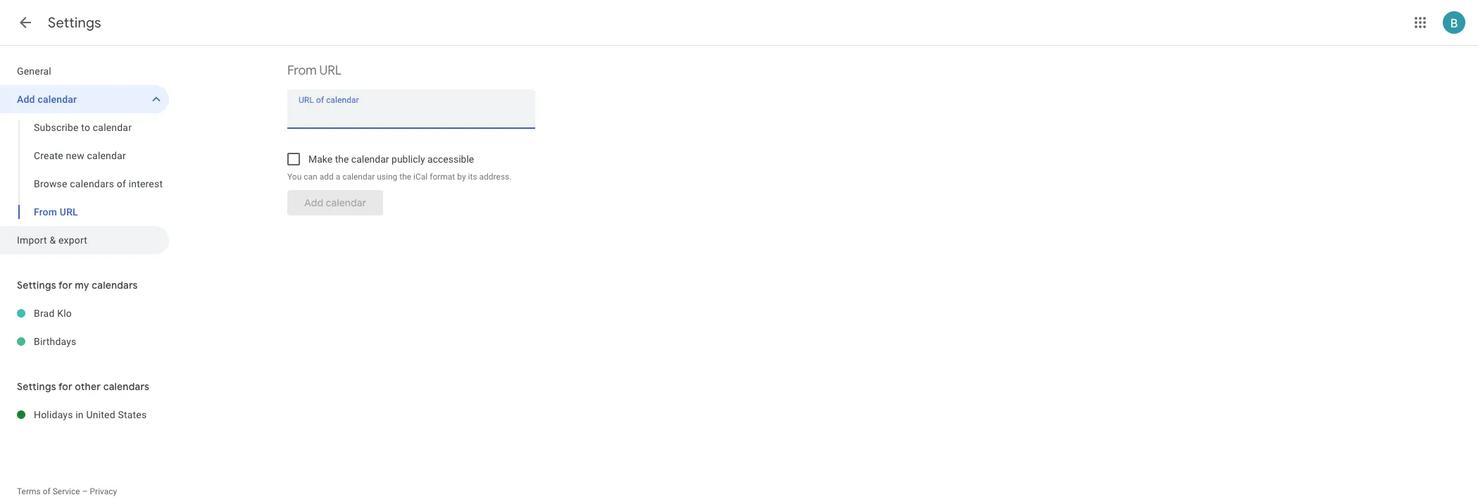 Task type: describe. For each thing, give the bounding box(es) containing it.
new
[[66, 150, 84, 161]]

holidays
[[34, 409, 73, 421]]

a
[[336, 172, 340, 182]]

settings for settings for my calendars
[[17, 279, 56, 292]]

settings for settings
[[48, 14, 101, 32]]

settings for my calendars tree
[[0, 299, 169, 356]]

can
[[304, 172, 317, 182]]

settings heading
[[48, 14, 101, 32]]

its
[[468, 172, 477, 182]]

0 vertical spatial the
[[335, 154, 349, 165]]

make
[[309, 154, 333, 165]]

browse
[[34, 178, 67, 189]]

tree containing general
[[0, 57, 169, 254]]

create new calendar
[[34, 150, 126, 161]]

terms
[[17, 487, 41, 497]]

0 horizontal spatial of
[[43, 487, 50, 497]]

1 vertical spatial the
[[400, 172, 411, 182]]

browse calendars of interest
[[34, 178, 163, 189]]

settings for other calendars
[[17, 380, 149, 393]]

create
[[34, 150, 63, 161]]

terms of service link
[[17, 487, 80, 497]]

add
[[320, 172, 334, 182]]

brad klo tree item
[[0, 299, 169, 328]]

accessible
[[428, 154, 474, 165]]

calendars for other
[[103, 380, 149, 393]]

birthdays tree item
[[0, 328, 169, 356]]

states
[[118, 409, 147, 421]]

holidays in united states tree item
[[0, 401, 169, 429]]

go back image
[[17, 14, 34, 31]]

export
[[58, 235, 87, 246]]

terms of service – privacy
[[17, 487, 117, 497]]

my
[[75, 279, 89, 292]]

calendar inside tree item
[[38, 94, 77, 105]]

you
[[287, 172, 302, 182]]

interest
[[129, 178, 163, 189]]

klo
[[57, 308, 72, 319]]

calendars for my
[[92, 279, 138, 292]]

0 vertical spatial from
[[287, 63, 317, 79]]



Task type: locate. For each thing, give the bounding box(es) containing it.
tree
[[0, 57, 169, 254]]

you can add a calendar using the ical format by its address.
[[287, 172, 512, 182]]

calendars down create new calendar
[[70, 178, 114, 189]]

None text field
[[299, 104, 524, 124]]

settings up 'holidays' at the left bottom
[[17, 380, 56, 393]]

import
[[17, 235, 47, 246]]

1 vertical spatial of
[[43, 487, 50, 497]]

holidays in united states link
[[34, 401, 169, 429]]

birthdays link
[[34, 328, 169, 356]]

subscribe to calendar
[[34, 122, 132, 133]]

brad klo
[[34, 308, 72, 319]]

0 vertical spatial calendars
[[70, 178, 114, 189]]

for
[[58, 279, 72, 292], [58, 380, 72, 393]]

format
[[430, 172, 455, 182]]

url
[[319, 63, 342, 79], [60, 206, 78, 218]]

0 horizontal spatial from url
[[34, 206, 78, 218]]

ical
[[414, 172, 428, 182]]

group containing subscribe to calendar
[[0, 113, 169, 226]]

of
[[117, 178, 126, 189], [43, 487, 50, 497]]

settings up brad
[[17, 279, 56, 292]]

1 horizontal spatial url
[[319, 63, 342, 79]]

the left ical
[[400, 172, 411, 182]]

to
[[81, 122, 90, 133]]

privacy link
[[90, 487, 117, 497]]

0 vertical spatial settings
[[48, 14, 101, 32]]

for for other
[[58, 380, 72, 393]]

of right terms
[[43, 487, 50, 497]]

calendar right a
[[342, 172, 375, 182]]

import & export
[[17, 235, 87, 246]]

calendars right my at the left bottom
[[92, 279, 138, 292]]

add calendar
[[17, 94, 77, 105]]

subscribe
[[34, 122, 79, 133]]

settings for my calendars
[[17, 279, 138, 292]]

1 vertical spatial from url
[[34, 206, 78, 218]]

1 horizontal spatial of
[[117, 178, 126, 189]]

0 horizontal spatial url
[[60, 206, 78, 218]]

calendar for create new calendar
[[87, 150, 126, 161]]

1 horizontal spatial from url
[[287, 63, 342, 79]]

calendar up using
[[351, 154, 389, 165]]

other
[[75, 380, 101, 393]]

settings
[[48, 14, 101, 32], [17, 279, 56, 292], [17, 380, 56, 393]]

publicly
[[392, 154, 425, 165]]

privacy
[[90, 487, 117, 497]]

group
[[0, 113, 169, 226]]

1 vertical spatial calendars
[[92, 279, 138, 292]]

calendar up browse calendars of interest
[[87, 150, 126, 161]]

0 vertical spatial for
[[58, 279, 72, 292]]

in
[[76, 409, 84, 421]]

calendars inside group
[[70, 178, 114, 189]]

settings right go back icon
[[48, 14, 101, 32]]

1 for from the top
[[58, 279, 72, 292]]

the
[[335, 154, 349, 165], [400, 172, 411, 182]]

the up a
[[335, 154, 349, 165]]

url inside group
[[60, 206, 78, 218]]

1 vertical spatial from
[[34, 206, 57, 218]]

2 vertical spatial settings
[[17, 380, 56, 393]]

1 vertical spatial for
[[58, 380, 72, 393]]

general
[[17, 66, 51, 77]]

for left my at the left bottom
[[58, 279, 72, 292]]

using
[[377, 172, 397, 182]]

0 horizontal spatial from
[[34, 206, 57, 218]]

1 horizontal spatial the
[[400, 172, 411, 182]]

0 vertical spatial from url
[[287, 63, 342, 79]]

–
[[82, 487, 88, 497]]

add
[[17, 94, 35, 105]]

calendars
[[70, 178, 114, 189], [92, 279, 138, 292], [103, 380, 149, 393]]

&
[[50, 235, 56, 246]]

0 vertical spatial of
[[117, 178, 126, 189]]

calendar for subscribe to calendar
[[93, 122, 132, 133]]

add calendar tree item
[[0, 85, 169, 113]]

united
[[86, 409, 115, 421]]

1 horizontal spatial from
[[287, 63, 317, 79]]

1 vertical spatial settings
[[17, 279, 56, 292]]

holidays in united states
[[34, 409, 147, 421]]

settings for settings for other calendars
[[17, 380, 56, 393]]

0 horizontal spatial the
[[335, 154, 349, 165]]

0 vertical spatial url
[[319, 63, 342, 79]]

of inside group
[[117, 178, 126, 189]]

from inside group
[[34, 206, 57, 218]]

2 vertical spatial calendars
[[103, 380, 149, 393]]

for for my
[[58, 279, 72, 292]]

from
[[287, 63, 317, 79], [34, 206, 57, 218]]

address.
[[479, 172, 512, 182]]

by
[[457, 172, 466, 182]]

service
[[53, 487, 80, 497]]

for left other
[[58, 380, 72, 393]]

birthdays
[[34, 336, 76, 347]]

2 for from the top
[[58, 380, 72, 393]]

calendar up subscribe
[[38, 94, 77, 105]]

brad
[[34, 308, 55, 319]]

calendar
[[38, 94, 77, 105], [93, 122, 132, 133], [87, 150, 126, 161], [351, 154, 389, 165], [342, 172, 375, 182]]

1 vertical spatial url
[[60, 206, 78, 218]]

calendars up states
[[103, 380, 149, 393]]

of left interest
[[117, 178, 126, 189]]

calendar for make the calendar publicly accessible
[[351, 154, 389, 165]]

make the calendar publicly accessible
[[309, 154, 474, 165]]

calendar right to
[[93, 122, 132, 133]]

from url
[[287, 63, 342, 79], [34, 206, 78, 218]]



Task type: vqa. For each thing, say whether or not it's contained in the screenshot.
22 element
no



